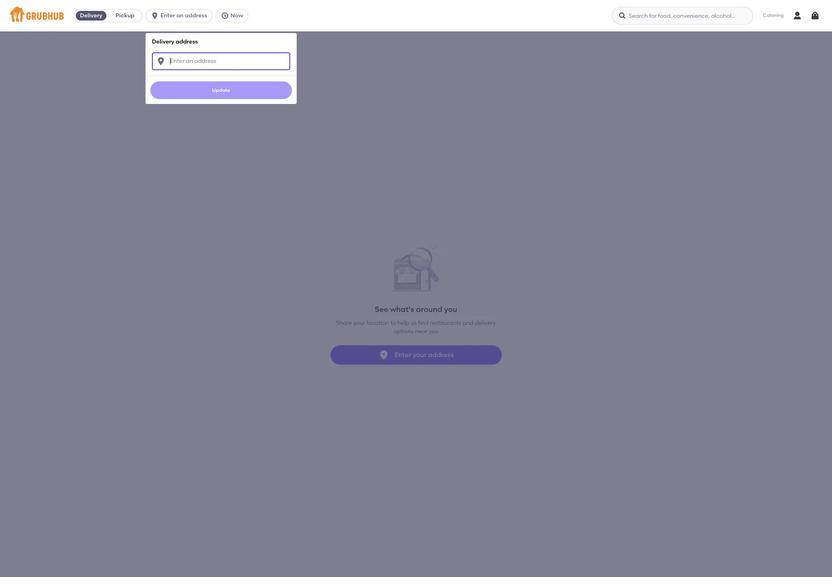 Task type: locate. For each thing, give the bounding box(es) containing it.
0 horizontal spatial delivery
[[80, 12, 102, 19]]

your
[[353, 320, 365, 327], [413, 351, 427, 359]]

find
[[418, 320, 429, 327]]

enter for enter your address
[[394, 351, 411, 359]]

now button
[[216, 9, 252, 22]]

enter an address
[[161, 12, 207, 19]]

address
[[185, 12, 207, 19], [176, 38, 198, 45], [428, 351, 454, 359]]

delivery inside button
[[80, 12, 102, 19]]

enter left an
[[161, 12, 175, 19]]

catering
[[763, 13, 784, 18]]

share your location to help us find restaurants and delivery options near you
[[336, 320, 496, 335]]

delivery down enter an address 'button'
[[152, 38, 174, 45]]

0 vertical spatial svg image
[[221, 12, 229, 20]]

1 vertical spatial you
[[429, 328, 439, 335]]

enter right position icon
[[394, 351, 411, 359]]

0 vertical spatial your
[[353, 320, 365, 327]]

your inside button
[[413, 351, 427, 359]]

address inside 'button'
[[185, 12, 207, 19]]

0 horizontal spatial enter
[[161, 12, 175, 19]]

your down near
[[413, 351, 427, 359]]

address down enter an address
[[176, 38, 198, 45]]

an
[[176, 12, 184, 19]]

1 horizontal spatial you
[[444, 305, 457, 314]]

enter inside 'button'
[[161, 12, 175, 19]]

you
[[444, 305, 457, 314], [429, 328, 439, 335]]

delivery left pickup
[[80, 12, 102, 19]]

address down restaurants
[[428, 351, 454, 359]]

0 horizontal spatial svg image
[[151, 12, 159, 20]]

0 horizontal spatial your
[[353, 320, 365, 327]]

delivery
[[80, 12, 102, 19], [152, 38, 174, 45]]

1 horizontal spatial enter
[[394, 351, 411, 359]]

1 vertical spatial enter
[[394, 351, 411, 359]]

near
[[415, 328, 428, 335]]

enter inside button
[[394, 351, 411, 359]]

svg image
[[810, 11, 820, 21], [151, 12, 159, 20], [619, 12, 627, 20]]

you right near
[[429, 328, 439, 335]]

Enter an address search field
[[152, 52, 290, 70]]

your right "share"
[[353, 320, 365, 327]]

0 horizontal spatial you
[[429, 328, 439, 335]]

address for enter your address
[[428, 351, 454, 359]]

2 vertical spatial address
[[428, 351, 454, 359]]

options
[[393, 328, 414, 335]]

1 horizontal spatial your
[[413, 351, 427, 359]]

svg image
[[221, 12, 229, 20], [156, 56, 166, 66]]

enter an address button
[[146, 9, 216, 22]]

address right an
[[185, 12, 207, 19]]

1 vertical spatial delivery
[[152, 38, 174, 45]]

0 vertical spatial delivery
[[80, 12, 102, 19]]

1 horizontal spatial delivery
[[152, 38, 174, 45]]

you up restaurants
[[444, 305, 457, 314]]

svg image left now
[[221, 12, 229, 20]]

1 horizontal spatial svg image
[[221, 12, 229, 20]]

svg image down delivery address
[[156, 56, 166, 66]]

your inside share your location to help us find restaurants and delivery options near you
[[353, 320, 365, 327]]

0 horizontal spatial svg image
[[156, 56, 166, 66]]

address inside button
[[428, 351, 454, 359]]

1 vertical spatial your
[[413, 351, 427, 359]]

0 vertical spatial address
[[185, 12, 207, 19]]

restaurants
[[430, 320, 461, 327]]

enter
[[161, 12, 175, 19], [394, 351, 411, 359]]

0 vertical spatial enter
[[161, 12, 175, 19]]

pickup
[[116, 12, 135, 19]]



Task type: describe. For each thing, give the bounding box(es) containing it.
around
[[416, 305, 442, 314]]

delivery for delivery
[[80, 12, 102, 19]]

position icon image
[[378, 350, 390, 361]]

your for enter
[[413, 351, 427, 359]]

0 vertical spatial you
[[444, 305, 457, 314]]

what's
[[390, 305, 414, 314]]

enter your address button
[[330, 346, 502, 365]]

1 horizontal spatial svg image
[[619, 12, 627, 20]]

main navigation navigation
[[0, 0, 832, 577]]

delivery
[[475, 320, 496, 327]]

delivery button
[[74, 9, 108, 22]]

svg image inside now button
[[221, 12, 229, 20]]

your for share
[[353, 320, 365, 327]]

catering button
[[757, 7, 789, 25]]

address for enter an address
[[185, 12, 207, 19]]

enter for enter an address
[[161, 12, 175, 19]]

2 horizontal spatial svg image
[[810, 11, 820, 21]]

and
[[463, 320, 473, 327]]

see
[[375, 305, 388, 314]]

1 vertical spatial svg image
[[156, 56, 166, 66]]

update
[[212, 87, 230, 93]]

update button
[[150, 81, 292, 99]]

you inside share your location to help us find restaurants and delivery options near you
[[429, 328, 439, 335]]

location
[[367, 320, 389, 327]]

us
[[411, 320, 417, 327]]

pickup button
[[108, 9, 142, 22]]

enter your address
[[394, 351, 454, 359]]

share
[[336, 320, 352, 327]]

to
[[390, 320, 396, 327]]

delivery address
[[152, 38, 198, 45]]

see what's around you
[[375, 305, 457, 314]]

svg image inside enter an address 'button'
[[151, 12, 159, 20]]

1 vertical spatial address
[[176, 38, 198, 45]]

delivery for delivery address
[[152, 38, 174, 45]]

help
[[397, 320, 409, 327]]

now
[[231, 12, 243, 19]]



Task type: vqa. For each thing, say whether or not it's contained in the screenshot.
me in Help Me Lose Weight Add boosters for an extra charge.
no



